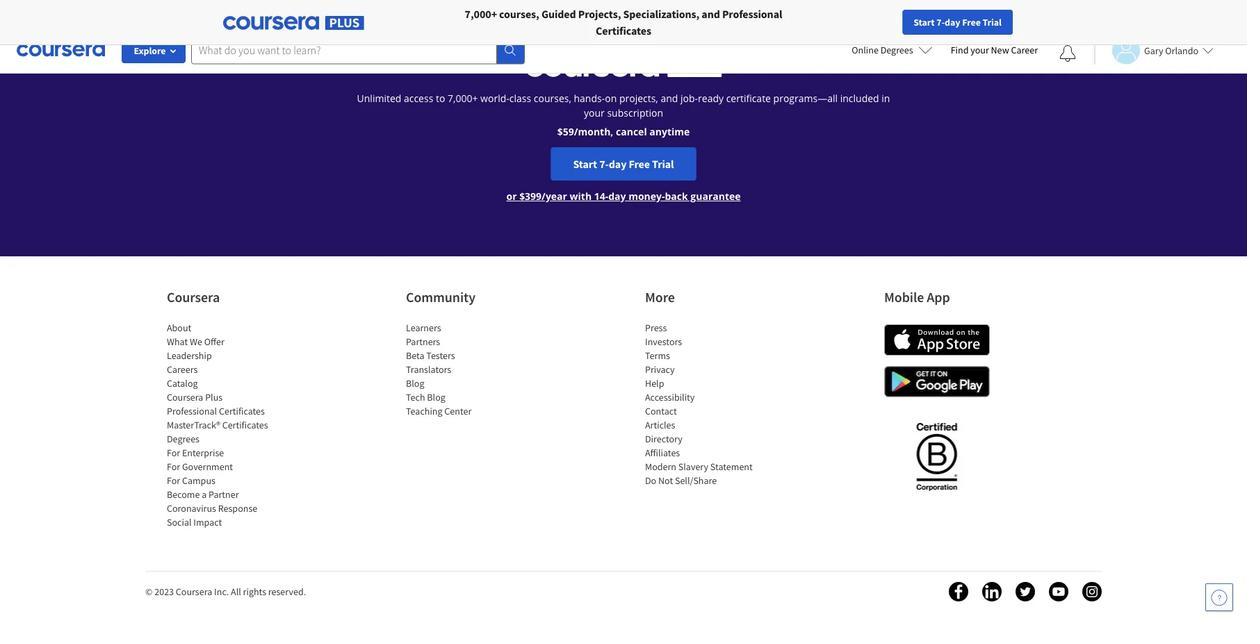 Task type: describe. For each thing, give the bounding box(es) containing it.
and inside "unlimited access to 7,000+ world-class courses, hands-on projects, and job-ready certificate programs—all included in your subscription"
[[661, 92, 678, 105]]

become a partner link
[[167, 489, 239, 501]]

specializations,
[[623, 7, 700, 21]]

2 vertical spatial day
[[609, 190, 626, 203]]

orlando
[[1165, 44, 1199, 57]]

partner
[[209, 489, 239, 501]]

0 horizontal spatial blog
[[406, 378, 424, 390]]

with
[[570, 190, 592, 203]]

0 horizontal spatial start 7-day free trial button
[[551, 147, 696, 181]]

press link
[[645, 322, 667, 334]]

rights
[[243, 586, 266, 599]]

coursera instagram image
[[1083, 583, 1102, 602]]

download on the app store image
[[884, 325, 990, 356]]

for inside the banner navigation
[[300, 7, 315, 21]]

articles link
[[645, 419, 675, 432]]

inc.
[[214, 586, 229, 599]]

about
[[167, 322, 191, 334]]

modern slavery statement link
[[645, 461, 753, 473]]

partners
[[406, 336, 440, 348]]

sell/share
[[675, 475, 717, 487]]

/year
[[542, 190, 567, 203]]

or $399 /year with 14-day money-back guarantee
[[506, 190, 741, 203]]

professional inside 7,000+ courses, guided projects, specializations, and professional certificates
[[722, 7, 782, 21]]

tech blog link
[[406, 391, 446, 404]]

0 vertical spatial free
[[962, 16, 981, 29]]

1 horizontal spatial your
[[971, 44, 989, 56]]

translators
[[406, 364, 451, 376]]

mobile app
[[884, 289, 950, 306]]

1 vertical spatial 7-
[[599, 157, 609, 171]]

for up the become at left
[[167, 475, 180, 487]]

class
[[509, 92, 531, 105]]

find
[[951, 44, 969, 56]]

for down degrees link
[[167, 447, 180, 460]]

social impact link
[[167, 517, 222, 529]]

start 7-day free trial for topmost "start 7-day free trial" button
[[914, 16, 1002, 29]]

mastertrack® certificates link
[[167, 419, 268, 432]]

beta
[[406, 350, 424, 362]]

hands-
[[574, 92, 605, 105]]

tech
[[406, 391, 425, 404]]

coursera facebook image
[[949, 583, 969, 602]]

app
[[927, 289, 950, 306]]

online
[[852, 44, 879, 56]]

$399
[[519, 190, 542, 203]]

What do you want to learn? text field
[[191, 37, 497, 64]]

beta testers link
[[406, 350, 455, 362]]

do
[[645, 475, 656, 487]]

gary orlando
[[1144, 44, 1199, 57]]

privacy
[[645, 364, 675, 376]]

$59 /month, cancel anytime
[[557, 125, 690, 138]]

for enterprise link
[[167, 447, 224, 460]]

for up for campus link on the bottom
[[167, 461, 180, 473]]

degrees inside about what we offer leadership careers catalog coursera plus professional certificates mastertrack® certificates degrees for enterprise for government for campus become a partner coronavirus response social impact
[[167, 433, 200, 446]]

universities link
[[200, 0, 283, 28]]

campus
[[182, 475, 215, 487]]

coursera twitter image
[[1016, 583, 1035, 602]]

learners partners beta testers translators blog tech blog teaching center
[[406, 322, 472, 418]]

catalog link
[[167, 378, 198, 390]]

list for coursera
[[167, 321, 285, 530]]

or
[[506, 190, 517, 203]]

included
[[840, 92, 879, 105]]

7,000+ inside "unlimited access to 7,000+ world-class courses, hands-on projects, and job-ready certificate programs—all included in your subscription"
[[448, 92, 478, 105]]

reserved.
[[268, 586, 306, 599]]

0 vertical spatial start
[[914, 16, 935, 29]]

explore button
[[122, 38, 186, 63]]

professional inside about what we offer leadership careers catalog coursera plus professional certificates mastertrack® certificates degrees for enterprise for government for campus become a partner coronavirus response social impact
[[167, 405, 217, 418]]

affiliates link
[[645, 447, 680, 460]]

partners link
[[406, 336, 440, 348]]

catalog
[[167, 378, 198, 390]]

1 horizontal spatial 7-
[[937, 16, 945, 29]]

coursera plus image for access
[[525, 58, 722, 77]]

statement
[[710, 461, 753, 473]]

accessibility
[[645, 391, 695, 404]]

gary orlando button
[[1094, 37, 1214, 64]]

world-
[[480, 92, 509, 105]]

teaching center link
[[406, 405, 472, 418]]

learners
[[406, 322, 441, 334]]

logo of certified b corporation image
[[908, 415, 965, 499]]

guided
[[542, 7, 576, 21]]

new
[[991, 44, 1009, 56]]

your inside "unlimited access to 7,000+ world-class courses, hands-on projects, and job-ready certificate programs—all included in your subscription"
[[584, 106, 605, 120]]

coursera inside about what we offer leadership careers catalog coursera plus professional certificates mastertrack® certificates degrees for enterprise for government for campus become a partner coronavirus response social impact
[[167, 391, 203, 404]]

slavery
[[678, 461, 709, 473]]

blog link
[[406, 378, 424, 390]]

plus
[[205, 391, 223, 404]]

about what we offer leadership careers catalog coursera plus professional certificates mastertrack® certificates degrees for enterprise for government for campus become a partner coronavirus response social impact
[[167, 322, 268, 529]]

a
[[202, 489, 207, 501]]

degrees link
[[167, 433, 200, 446]]

courses, inside "unlimited access to 7,000+ world-class courses, hands-on projects, and job-ready certificate programs—all included in your subscription"
[[534, 92, 571, 105]]

2023
[[154, 586, 174, 599]]

what
[[167, 336, 188, 348]]

response
[[218, 503, 257, 515]]

back
[[665, 190, 688, 203]]

directory
[[645, 433, 683, 446]]

career
[[1011, 44, 1038, 56]]

affiliates
[[645, 447, 680, 460]]

coursera plus image for courses,
[[223, 16, 364, 30]]

trial for "start 7-day free trial" button to the left
[[652, 157, 674, 171]]



Task type: vqa. For each thing, say whether or not it's contained in the screenshot.
the right Start
yes



Task type: locate. For each thing, give the bounding box(es) containing it.
subscription
[[607, 106, 663, 120]]

0 horizontal spatial trial
[[652, 157, 674, 171]]

more
[[645, 289, 675, 306]]

anytime
[[650, 125, 690, 138]]

free up find
[[962, 16, 981, 29]]

degrees inside dropdown button
[[881, 44, 913, 56]]

1 vertical spatial day
[[609, 157, 627, 171]]

list containing about
[[167, 321, 285, 530]]

0 horizontal spatial degrees
[[167, 433, 200, 446]]

coronavirus
[[167, 503, 216, 515]]

1 horizontal spatial professional
[[722, 7, 782, 21]]

day for "start 7-day free trial" button to the left
[[609, 157, 627, 171]]

free up "money-"
[[629, 157, 650, 171]]

1 vertical spatial courses,
[[534, 92, 571, 105]]

degrees right online
[[881, 44, 913, 56]]

coursera image
[[17, 39, 105, 61]]

certificates up mastertrack® certificates link
[[219, 405, 265, 418]]

explore
[[134, 44, 166, 57]]

unlimited access to 7,000+ world-class courses, hands-on projects, and job-ready certificate programs—all included in your subscription
[[357, 92, 890, 120]]

leadership link
[[167, 350, 212, 362]]

list containing learners
[[406, 321, 524, 419]]

start 7-day free trial up find
[[914, 16, 1002, 29]]

modern
[[645, 461, 676, 473]]

coronavirus response link
[[167, 503, 257, 515]]

for government link
[[167, 461, 233, 473]]

certificates down 'professional certificates' link
[[222, 419, 268, 432]]

start 7-day free trial button up the or $399 /year with 14-day money-back guarantee
[[551, 147, 696, 181]]

online degrees button
[[841, 35, 944, 65]]

0 vertical spatial start 7-day free trial button
[[903, 10, 1013, 35]]

terms link
[[645, 350, 670, 362]]

1 horizontal spatial trial
[[983, 16, 1002, 29]]

guarantee
[[691, 190, 741, 203]]

list containing press
[[645, 321, 763, 488]]

0 horizontal spatial your
[[584, 106, 605, 120]]

degrees
[[881, 44, 913, 56], [167, 433, 200, 446]]

0 vertical spatial degrees
[[881, 44, 913, 56]]

money-
[[629, 190, 665, 203]]

1 vertical spatial start 7-day free trial button
[[551, 147, 696, 181]]

start up online degrees dropdown button
[[914, 16, 935, 29]]

coursera plus image up 'what do you want to learn?' 'text box'
[[223, 16, 364, 30]]

1 vertical spatial and
[[661, 92, 678, 105]]

find your new career link
[[944, 42, 1045, 59]]

1 vertical spatial free
[[629, 157, 650, 171]]

careers
[[167, 364, 198, 376]]

start 7-day free trial up the or $399 /year with 14-day money-back guarantee
[[573, 157, 674, 171]]

help center image
[[1211, 590, 1228, 606]]

social
[[167, 517, 192, 529]]

3 list from the left
[[645, 321, 763, 488]]

1 horizontal spatial blog
[[427, 391, 446, 404]]

become
[[167, 489, 200, 501]]

and right specializations,
[[702, 7, 720, 21]]

do not sell/share link
[[645, 475, 717, 487]]

2 vertical spatial coursera
[[176, 586, 212, 599]]

7- up online degrees dropdown button
[[937, 16, 945, 29]]

mobile
[[884, 289, 924, 306]]

1 horizontal spatial start 7-day free trial
[[914, 16, 1002, 29]]

coursera down the catalog link
[[167, 391, 203, 404]]

professional certificates link
[[167, 405, 265, 418]]

0 horizontal spatial start 7-day free trial
[[573, 157, 674, 171]]

contact link
[[645, 405, 677, 418]]

directory link
[[645, 433, 683, 446]]

1 vertical spatial start
[[573, 157, 597, 171]]

for left 'governments'
[[300, 7, 315, 21]]

0 vertical spatial 7-
[[937, 16, 945, 29]]

1 list from the left
[[167, 321, 285, 530]]

courses, right the class
[[534, 92, 571, 105]]

press investors terms privacy help accessibility contact articles directory affiliates modern slavery statement do not sell/share
[[645, 322, 753, 487]]

degrees down mastertrack®
[[167, 433, 200, 446]]

©
[[145, 586, 153, 599]]

0 horizontal spatial 7-
[[599, 157, 609, 171]]

contact
[[645, 405, 677, 418]]

trial down anytime
[[652, 157, 674, 171]]

cancel
[[616, 125, 647, 138]]

for
[[300, 7, 315, 21], [167, 447, 180, 460], [167, 461, 180, 473], [167, 475, 180, 487]]

7- up 14-
[[599, 157, 609, 171]]

coursera plus image
[[223, 16, 364, 30], [525, 58, 722, 77]]

0 vertical spatial your
[[971, 44, 989, 56]]

7-
[[937, 16, 945, 29], [599, 157, 609, 171]]

0 vertical spatial courses,
[[499, 7, 539, 21]]

1 horizontal spatial list
[[406, 321, 524, 419]]

coursera linkedin image
[[982, 583, 1002, 602]]

trial for topmost "start 7-day free trial" button
[[983, 16, 1002, 29]]

trial up find your new career
[[983, 16, 1002, 29]]

0 vertical spatial coursera plus image
[[223, 16, 364, 30]]

0 vertical spatial start 7-day free trial
[[914, 16, 1002, 29]]

1 horizontal spatial coursera plus image
[[525, 58, 722, 77]]

0 horizontal spatial start
[[573, 157, 597, 171]]

about link
[[167, 322, 191, 334]]

1 horizontal spatial start
[[914, 16, 935, 29]]

0 vertical spatial and
[[702, 7, 720, 21]]

articles
[[645, 419, 675, 432]]

mastertrack®
[[167, 419, 220, 432]]

online degrees
[[852, 44, 913, 56]]

start 7-day free trial button
[[903, 10, 1013, 35], [551, 147, 696, 181]]

1 vertical spatial blog
[[427, 391, 446, 404]]

offer
[[204, 336, 224, 348]]

get it on google play image
[[884, 366, 990, 398]]

center
[[445, 405, 472, 418]]

projects,
[[578, 7, 621, 21]]

2 horizontal spatial list
[[645, 321, 763, 488]]

0 horizontal spatial coursera plus image
[[223, 16, 364, 30]]

governments
[[317, 7, 380, 21]]

0 vertical spatial professional
[[722, 7, 782, 21]]

courses, inside 7,000+ courses, guided projects, specializations, and professional certificates
[[499, 7, 539, 21]]

coursera left "inc."
[[176, 586, 212, 599]]

your right find
[[971, 44, 989, 56]]

1 horizontal spatial degrees
[[881, 44, 913, 56]]

1 vertical spatial coursera
[[167, 391, 203, 404]]

what we offer link
[[167, 336, 224, 348]]

your down the hands-
[[584, 106, 605, 120]]

certificates down "projects,"
[[596, 24, 651, 38]]

start 7-day free trial button up find
[[903, 10, 1013, 35]]

0 vertical spatial day
[[945, 16, 961, 29]]

list
[[167, 321, 285, 530], [406, 321, 524, 419], [645, 321, 763, 488]]

find your new career
[[951, 44, 1038, 56]]

start up with
[[573, 157, 597, 171]]

2 vertical spatial certificates
[[222, 419, 268, 432]]

ready
[[698, 92, 724, 105]]

0 horizontal spatial list
[[167, 321, 285, 530]]

all
[[231, 586, 241, 599]]

list for more
[[645, 321, 763, 488]]

None search field
[[191, 37, 525, 64]]

1 horizontal spatial and
[[702, 7, 720, 21]]

your
[[971, 44, 989, 56], [584, 106, 605, 120]]

free
[[962, 16, 981, 29], [629, 157, 650, 171]]

certificate
[[726, 92, 771, 105]]

0 vertical spatial 7,000+
[[465, 7, 497, 21]]

show notifications image
[[1060, 45, 1076, 62]]

0 vertical spatial certificates
[[596, 24, 651, 38]]

start 7-day free trial for "start 7-day free trial" button to the left
[[573, 157, 674, 171]]

coursera up about
[[167, 289, 220, 306]]

1 vertical spatial start 7-day free trial
[[573, 157, 674, 171]]

learners link
[[406, 322, 441, 334]]

day up the or $399 /year with 14-day money-back guarantee
[[609, 157, 627, 171]]

gary
[[1144, 44, 1163, 57]]

blog up tech
[[406, 378, 424, 390]]

day up find
[[945, 16, 961, 29]]

start 7-day free trial
[[914, 16, 1002, 29], [573, 157, 674, 171]]

7,000+
[[465, 7, 497, 21], [448, 92, 478, 105]]

impact
[[194, 517, 222, 529]]

and inside 7,000+ courses, guided projects, specializations, and professional certificates
[[702, 7, 720, 21]]

1 vertical spatial your
[[584, 106, 605, 120]]

7,000+ courses, guided projects, specializations, and professional certificates
[[465, 7, 782, 38]]

terms
[[645, 350, 670, 362]]

1 vertical spatial degrees
[[167, 433, 200, 446]]

0 horizontal spatial professional
[[167, 405, 217, 418]]

help link
[[645, 378, 664, 390]]

0 vertical spatial coursera
[[167, 289, 220, 306]]

14-
[[594, 190, 609, 203]]

1 vertical spatial professional
[[167, 405, 217, 418]]

programs—all
[[774, 92, 838, 105]]

courses, left guided
[[499, 7, 539, 21]]

courses,
[[499, 7, 539, 21], [534, 92, 571, 105]]

certificates inside 7,000+ courses, guided projects, specializations, and professional certificates
[[596, 24, 651, 38]]

1 vertical spatial coursera plus image
[[525, 58, 722, 77]]

trial
[[983, 16, 1002, 29], [652, 157, 674, 171]]

banner navigation
[[11, 0, 391, 28]]

day for topmost "start 7-day free trial" button
[[945, 16, 961, 29]]

list for community
[[406, 321, 524, 419]]

investors
[[645, 336, 682, 348]]

blog
[[406, 378, 424, 390], [427, 391, 446, 404]]

0 vertical spatial trial
[[983, 16, 1002, 29]]

1 vertical spatial trial
[[652, 157, 674, 171]]

day
[[945, 16, 961, 29], [609, 157, 627, 171], [609, 190, 626, 203]]

leadership
[[167, 350, 212, 362]]

teaching
[[406, 405, 443, 418]]

projects,
[[619, 92, 658, 105]]

and
[[702, 7, 720, 21], [661, 92, 678, 105]]

accessibility link
[[645, 391, 695, 404]]

2 list from the left
[[406, 321, 524, 419]]

1 horizontal spatial free
[[962, 16, 981, 29]]

privacy link
[[645, 364, 675, 376]]

translators link
[[406, 364, 451, 376]]

0 vertical spatial blog
[[406, 378, 424, 390]]

coursera plus image up the on
[[525, 58, 722, 77]]

/month,
[[574, 125, 614, 138]]

day left "money-"
[[609, 190, 626, 203]]

blog up teaching center link
[[427, 391, 446, 404]]

for governments
[[300, 7, 380, 21]]

1 horizontal spatial start 7-day free trial button
[[903, 10, 1013, 35]]

and left job-
[[661, 92, 678, 105]]

7,000+ inside 7,000+ courses, guided projects, specializations, and professional certificates
[[465, 7, 497, 21]]

on
[[605, 92, 617, 105]]

0 horizontal spatial and
[[661, 92, 678, 105]]

1 vertical spatial 7,000+
[[448, 92, 478, 105]]

1 vertical spatial certificates
[[219, 405, 265, 418]]

coursera youtube image
[[1049, 583, 1069, 602]]

0 horizontal spatial free
[[629, 157, 650, 171]]



